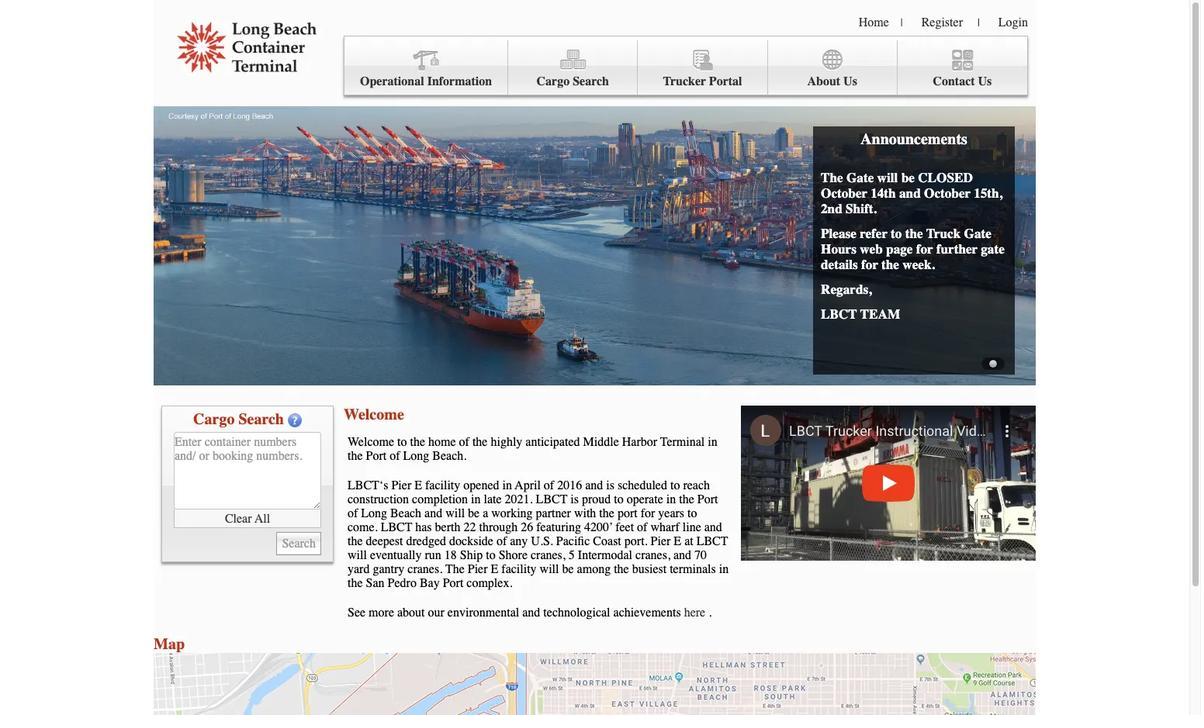 Task type: locate. For each thing, give the bounding box(es) containing it.
lbct's
[[348, 479, 389, 493]]

welcome inside the welcome to the home of the highly anticipated middle harbor terminal in the port of long beach.
[[348, 436, 394, 449]]

partner
[[536, 507, 571, 521]]

long left beach.
[[403, 449, 430, 463]]

dockside
[[450, 535, 494, 549]]

deepest
[[366, 535, 403, 549]]

operational information
[[360, 75, 492, 89]]

in right terminal
[[708, 436, 718, 449]]

contact
[[933, 75, 975, 89]]

0 horizontal spatial pier
[[392, 479, 412, 493]]

be inside 'the gate will be closed october 14th and october 15th, 2nd shift.'
[[902, 170, 915, 186]]

terminal
[[661, 436, 705, 449]]

0 vertical spatial pier
[[392, 479, 412, 493]]

in right "operate"
[[667, 493, 676, 507]]

1 horizontal spatial cranes,
[[636, 549, 671, 563]]

1 vertical spatial the
[[446, 563, 465, 577]]

1 cranes, from the left
[[531, 549, 566, 563]]

0 horizontal spatial long
[[361, 507, 387, 521]]

menu bar containing operational information
[[344, 36, 1029, 95]]

clear all button
[[174, 510, 321, 529]]

pier
[[392, 479, 412, 493], [651, 535, 671, 549], [468, 563, 488, 577]]

2 horizontal spatial port
[[698, 493, 718, 507]]

achievements
[[614, 606, 681, 620]]

all
[[255, 512, 270, 526]]

san
[[366, 577, 385, 591]]

will down the come.
[[348, 549, 367, 563]]

1 horizontal spatial pier
[[468, 563, 488, 577]]

us inside contact us link
[[979, 75, 992, 89]]

facility down any
[[502, 563, 537, 577]]

port up line
[[698, 493, 718, 507]]

2 vertical spatial e
[[491, 563, 499, 577]]

wharf
[[651, 521, 680, 535]]

1 vertical spatial search
[[239, 411, 284, 429]]

here
[[684, 606, 706, 620]]

0 vertical spatial search
[[573, 75, 609, 89]]

1 vertical spatial welcome
[[348, 436, 394, 449]]

1 vertical spatial be
[[468, 507, 480, 521]]

of down lbct's
[[348, 507, 358, 521]]

lbct up featuring
[[536, 493, 568, 507]]

long inside the welcome to the home of the highly anticipated middle harbor terminal in the port of long beach.
[[403, 449, 430, 463]]

busiest
[[632, 563, 667, 577]]

working
[[492, 507, 533, 521]]

login link
[[999, 16, 1029, 30]]

yard
[[348, 563, 370, 577]]

2 | from the left
[[978, 16, 980, 30]]

to
[[891, 226, 902, 241], [397, 436, 407, 449], [671, 479, 680, 493], [614, 493, 624, 507], [688, 507, 698, 521], [486, 549, 496, 563]]

1 horizontal spatial |
[[978, 16, 980, 30]]

e left shore
[[491, 563, 499, 577]]

0 horizontal spatial gate
[[847, 170, 874, 186]]

information
[[427, 75, 492, 89]]

1 horizontal spatial port
[[443, 577, 464, 591]]

cranes, left 5
[[531, 549, 566, 563]]

0 vertical spatial long
[[403, 449, 430, 463]]

gate
[[981, 241, 1005, 257]]

gate inside the "please refer to the truck gate hours web page for further gate details for the week."
[[965, 226, 992, 241]]

menu bar
[[344, 36, 1029, 95]]

for inside lbct's pier e facility opened in april of 2016 and is scheduled to reach construction completion in late 2021.  lbct is proud to operate in the port of long beach and will be a working partner with the port for years to come.  lbct has berth 22 through 26 featuring 4200' feet of wharf line and the deepest dredged dockside of any u.s. pacific coast port. pier e at lbct will eventually run 18 ship to shore cranes, 5 intermodal cranes, and 70 yard gantry cranes. the pier e facility will be among the busiest terminals in the san pedro bay port complex.
[[641, 507, 655, 521]]

1 horizontal spatial long
[[403, 449, 430, 463]]

the inside 'the gate will be closed october 14th and october 15th, 2nd shift.'
[[821, 170, 844, 186]]

home
[[859, 16, 890, 30]]

5
[[569, 549, 575, 563]]

0 vertical spatial gate
[[847, 170, 874, 186]]

0 horizontal spatial |
[[901, 16, 903, 30]]

will down announcements
[[878, 170, 898, 186]]

and right 2016
[[585, 479, 603, 493]]

and left 'technological'
[[523, 606, 541, 620]]

and
[[585, 479, 603, 493], [425, 507, 443, 521], [705, 521, 723, 535], [674, 549, 692, 563], [523, 606, 541, 620]]

for
[[917, 241, 934, 257], [862, 257, 879, 272], [641, 507, 655, 521]]

long down lbct's
[[361, 507, 387, 521]]

be left a
[[468, 507, 480, 521]]

14th and
[[871, 186, 921, 201]]

contact us link
[[898, 40, 1028, 95]]

2 us from the left
[[979, 75, 992, 89]]

to inside the welcome to the home of the highly anticipated middle harbor terminal in the port of long beach.
[[397, 436, 407, 449]]

1 vertical spatial gate
[[965, 226, 992, 241]]

portal
[[709, 75, 743, 89]]

us
[[844, 75, 858, 89], [979, 75, 992, 89]]

1 horizontal spatial facility
[[502, 563, 537, 577]]

the gate will be closed october 14th and october 15th, 2nd shift.
[[821, 170, 1003, 217]]

the left port
[[600, 507, 615, 521]]

search
[[573, 75, 609, 89], [239, 411, 284, 429]]

october up please
[[821, 186, 868, 201]]

pier right port.
[[651, 535, 671, 549]]

1 horizontal spatial search
[[573, 75, 609, 89]]

cargo search
[[537, 75, 609, 89], [193, 411, 284, 429]]

0 horizontal spatial be
[[468, 507, 480, 521]]

of right feet
[[637, 521, 648, 535]]

0 horizontal spatial the
[[446, 563, 465, 577]]

the up 2nd
[[821, 170, 844, 186]]

0 vertical spatial facility
[[425, 479, 461, 493]]

come.
[[348, 521, 378, 535]]

cranes,
[[531, 549, 566, 563], [636, 549, 671, 563]]

further
[[937, 241, 978, 257]]

lbct
[[821, 307, 858, 322], [536, 493, 568, 507], [381, 521, 413, 535], [697, 535, 729, 549]]

1 vertical spatial facility
[[502, 563, 537, 577]]

1 horizontal spatial gate
[[965, 226, 992, 241]]

to right refer
[[891, 226, 902, 241]]

is left proud
[[571, 493, 579, 507]]

0 horizontal spatial cranes,
[[531, 549, 566, 563]]

1 | from the left
[[901, 16, 903, 30]]

1 vertical spatial long
[[361, 507, 387, 521]]

1 horizontal spatial october
[[925, 186, 971, 201]]

cranes.
[[408, 563, 443, 577]]

to right "ship"
[[486, 549, 496, 563]]

0 horizontal spatial port
[[366, 449, 387, 463]]

berth
[[435, 521, 461, 535]]

shift.
[[846, 201, 877, 217]]

0 horizontal spatial for
[[641, 507, 655, 521]]

beach
[[391, 507, 422, 521]]

is
[[607, 479, 615, 493], [571, 493, 579, 507]]

will inside 'the gate will be closed october 14th and october 15th, 2nd shift.'
[[878, 170, 898, 186]]

port.
[[625, 535, 648, 549]]

1 horizontal spatial cargo search
[[537, 75, 609, 89]]

in inside the welcome to the home of the highly anticipated middle harbor terminal in the port of long beach.
[[708, 436, 718, 449]]

week.
[[903, 257, 935, 272]]

contact us
[[933, 75, 992, 89]]

1 horizontal spatial for
[[862, 257, 879, 272]]

port up lbct's
[[366, 449, 387, 463]]

see
[[348, 606, 366, 620]]

for right port
[[641, 507, 655, 521]]

2 horizontal spatial for
[[917, 241, 934, 257]]

us right contact
[[979, 75, 992, 89]]

cargo search inside menu bar
[[537, 75, 609, 89]]

2 vertical spatial be
[[562, 563, 574, 577]]

0 horizontal spatial search
[[239, 411, 284, 429]]

0 horizontal spatial us
[[844, 75, 858, 89]]

about
[[397, 606, 425, 620]]

of up construction on the bottom left of page
[[390, 449, 400, 463]]

gate right the truck
[[965, 226, 992, 241]]

1 october from the left
[[821, 186, 868, 201]]

harbor
[[622, 436, 658, 449]]

the left the truck
[[906, 226, 924, 241]]

be
[[902, 170, 915, 186], [468, 507, 480, 521], [562, 563, 574, 577]]

2 horizontal spatial e
[[674, 535, 682, 549]]

our
[[428, 606, 445, 620]]

1 horizontal spatial us
[[979, 75, 992, 89]]

0 horizontal spatial cargo
[[193, 411, 235, 429]]

the
[[821, 170, 844, 186], [446, 563, 465, 577]]

1 horizontal spatial be
[[562, 563, 574, 577]]

0 horizontal spatial facility
[[425, 479, 461, 493]]

for right details
[[862, 257, 879, 272]]

october up the truck
[[925, 186, 971, 201]]

lbct's pier e facility opened in april of 2016 and is scheduled to reach construction completion in late 2021.  lbct is proud to operate in the port of long beach and will be a working partner with the port for years to come.  lbct has berth 22 through 26 featuring 4200' feet of wharf line and the deepest dredged dockside of any u.s. pacific coast port. pier e at lbct will eventually run 18 ship to shore cranes, 5 intermodal cranes, and 70 yard gantry cranes. the pier e facility will be among the busiest terminals in the san pedro bay port complex.
[[348, 479, 729, 591]]

None submit
[[277, 533, 321, 556]]

in
[[708, 436, 718, 449], [503, 479, 512, 493], [471, 493, 481, 507], [667, 493, 676, 507], [719, 563, 729, 577]]

of left 2016
[[544, 479, 554, 493]]

be left closed
[[902, 170, 915, 186]]

pier down dockside
[[468, 563, 488, 577]]

0 vertical spatial cargo
[[537, 75, 570, 89]]

1 vertical spatial port
[[698, 493, 718, 507]]

register
[[922, 16, 963, 30]]

facility down beach.
[[425, 479, 461, 493]]

coast
[[593, 535, 622, 549]]

in right 70
[[719, 563, 729, 577]]

about us link
[[768, 40, 898, 95]]

the up line
[[679, 493, 695, 507]]

us right about
[[844, 75, 858, 89]]

highly
[[491, 436, 523, 449]]

0 vertical spatial e
[[415, 479, 422, 493]]

cranes, down wharf
[[636, 549, 671, 563]]

| left "login" link
[[978, 16, 980, 30]]

about
[[808, 75, 841, 89]]

|
[[901, 16, 903, 30], [978, 16, 980, 30]]

is left scheduled
[[607, 479, 615, 493]]

pier up beach
[[392, 479, 412, 493]]

truck
[[927, 226, 961, 241]]

0 vertical spatial port
[[366, 449, 387, 463]]

to right proud
[[614, 493, 624, 507]]

0 horizontal spatial october
[[821, 186, 868, 201]]

of
[[459, 436, 470, 449], [390, 449, 400, 463], [544, 479, 554, 493], [348, 507, 358, 521], [637, 521, 648, 535], [497, 535, 507, 549]]

gate
[[847, 170, 874, 186], [965, 226, 992, 241]]

gate up the 'shift.'
[[847, 170, 874, 186]]

0 horizontal spatial cargo search
[[193, 411, 284, 429]]

1 horizontal spatial the
[[821, 170, 844, 186]]

2 horizontal spatial pier
[[651, 535, 671, 549]]

us inside 'about us' link
[[844, 75, 858, 89]]

the left the home
[[410, 436, 425, 449]]

2 vertical spatial port
[[443, 577, 464, 591]]

| right home link
[[901, 16, 903, 30]]

0 vertical spatial welcome
[[344, 406, 404, 424]]

through
[[479, 521, 518, 535]]

e left at
[[674, 535, 682, 549]]

be left among
[[562, 563, 574, 577]]

proud
[[582, 493, 611, 507]]

of right the home
[[459, 436, 470, 449]]

the right among
[[614, 563, 629, 577]]

1 vertical spatial pier
[[651, 535, 671, 549]]

0 vertical spatial be
[[902, 170, 915, 186]]

1 us from the left
[[844, 75, 858, 89]]

the right run
[[446, 563, 465, 577]]

the left san
[[348, 577, 363, 591]]

0 vertical spatial the
[[821, 170, 844, 186]]

for right page
[[917, 241, 934, 257]]

feet
[[616, 521, 634, 535]]

0 vertical spatial cargo search
[[537, 75, 609, 89]]

port right bay
[[443, 577, 464, 591]]

welcome for welcome
[[344, 406, 404, 424]]

will
[[878, 170, 898, 186], [446, 507, 465, 521], [348, 549, 367, 563], [540, 563, 559, 577]]

to left the home
[[397, 436, 407, 449]]

2 horizontal spatial be
[[902, 170, 915, 186]]

the inside lbct's pier e facility opened in april of 2016 and is scheduled to reach construction completion in late 2021.  lbct is proud to operate in the port of long beach and will be a working partner with the port for years to come.  lbct has berth 22 through 26 featuring 4200' feet of wharf line and the deepest dredged dockside of any u.s. pacific coast port. pier e at lbct will eventually run 18 ship to shore cranes, 5 intermodal cranes, and 70 yard gantry cranes. the pier e facility will be among the busiest terminals in the san pedro bay port complex.
[[446, 563, 465, 577]]

page
[[887, 241, 913, 257]]

october
[[821, 186, 868, 201], [925, 186, 971, 201]]

home
[[429, 436, 456, 449]]

hours
[[821, 241, 857, 257]]

e up beach
[[415, 479, 422, 493]]



Task type: vqa. For each thing, say whether or not it's contained in the screenshot.
18
yes



Task type: describe. For each thing, give the bounding box(es) containing it.
of left any
[[497, 535, 507, 549]]

will left 5
[[540, 563, 559, 577]]

please refer to the truck gate hours web page for further gate details for the week.
[[821, 226, 1005, 272]]

2021.
[[505, 493, 533, 507]]

pedro
[[388, 577, 417, 591]]

cargo search link
[[509, 40, 638, 95]]

years
[[659, 507, 685, 521]]

.
[[709, 606, 712, 620]]

port
[[618, 507, 638, 521]]

beach.
[[433, 449, 467, 463]]

welcome for welcome to the home of the highly anticipated middle harbor terminal in the port of long beach.
[[348, 436, 394, 449]]

scheduled
[[618, 479, 668, 493]]

gantry
[[373, 563, 405, 577]]

1 vertical spatial cargo search
[[193, 411, 284, 429]]

closed
[[919, 170, 973, 186]]

a
[[483, 507, 489, 521]]

lbct team
[[821, 307, 901, 322]]

in left late
[[471, 493, 481, 507]]

complex.
[[467, 577, 513, 591]]

trucker portal
[[663, 75, 743, 89]]

please
[[821, 226, 857, 241]]

about us
[[808, 75, 858, 89]]

among
[[577, 563, 611, 577]]

4200'
[[585, 521, 613, 535]]

ship
[[460, 549, 483, 563]]

long inside lbct's pier e facility opened in april of 2016 and is scheduled to reach construction completion in late 2021.  lbct is proud to operate in the port of long beach and will be a working partner with the port for years to come.  lbct has berth 22 through 26 featuring 4200' feet of wharf line and the deepest dredged dockside of any u.s. pacific coast port. pier e at lbct will eventually run 18 ship to shore cranes, 5 intermodal cranes, and 70 yard gantry cranes. the pier e facility will be among the busiest terminals in the san pedro bay port complex.
[[361, 507, 387, 521]]

port inside the welcome to the home of the highly anticipated middle harbor terminal in the port of long beach.
[[366, 449, 387, 463]]

refer
[[860, 226, 888, 241]]

run
[[425, 549, 442, 563]]

lbct left has
[[381, 521, 413, 535]]

web
[[860, 241, 883, 257]]

26
[[521, 521, 534, 535]]

1 horizontal spatial is
[[607, 479, 615, 493]]

home link
[[859, 16, 890, 30]]

us for contact us
[[979, 75, 992, 89]]

completion
[[412, 493, 468, 507]]

will left a
[[446, 507, 465, 521]]

gate inside 'the gate will be closed october 14th and october 15th, 2nd shift.'
[[847, 170, 874, 186]]

reach
[[683, 479, 710, 493]]

2 cranes, from the left
[[636, 549, 671, 563]]

bay
[[420, 577, 440, 591]]

featuring
[[537, 521, 581, 535]]

regards,​
[[821, 282, 872, 297]]

1 vertical spatial e
[[674, 535, 682, 549]]

2 vertical spatial pier
[[468, 563, 488, 577]]

and right line
[[705, 521, 723, 535]]

operational
[[360, 75, 424, 89]]

and right beach
[[425, 507, 443, 521]]

line
[[683, 521, 702, 535]]

eventually
[[370, 549, 422, 563]]

pacific
[[556, 535, 590, 549]]

anticipated
[[526, 436, 580, 449]]

1 horizontal spatial e
[[491, 563, 499, 577]]

intermodal
[[578, 549, 633, 563]]

the left the highly
[[473, 436, 488, 449]]

0 horizontal spatial e
[[415, 479, 422, 493]]

2016
[[558, 479, 582, 493]]

the up lbct's
[[348, 449, 363, 463]]

construction
[[348, 493, 409, 507]]

operate
[[627, 493, 664, 507]]

shore
[[499, 549, 528, 563]]

1 vertical spatial cargo
[[193, 411, 235, 429]]

to left reach
[[671, 479, 680, 493]]

lbct right at
[[697, 535, 729, 549]]

2 october from the left
[[925, 186, 971, 201]]

Enter container numbers and/ or booking numbers. text field
[[174, 432, 321, 510]]

team
[[861, 307, 901, 322]]

the left "week." on the right top of page
[[882, 257, 900, 272]]

to inside the "please refer to the truck gate hours web page for further gate details for the week."
[[891, 226, 902, 241]]

register link
[[922, 16, 963, 30]]

see more about our environmental and technological achievements here .
[[348, 606, 712, 620]]

18
[[445, 549, 457, 563]]

login
[[999, 16, 1029, 30]]

late
[[484, 493, 502, 507]]

15th,
[[974, 186, 1003, 201]]

search inside cargo search link
[[573, 75, 609, 89]]

technological
[[544, 606, 611, 620]]

lbct down "regards,​"
[[821, 307, 858, 322]]

map
[[154, 636, 185, 654]]

the up yard
[[348, 535, 363, 549]]

middle
[[583, 436, 619, 449]]

u.s.
[[531, 535, 553, 549]]

opened
[[464, 479, 500, 493]]

2nd
[[821, 201, 843, 217]]

to right "years"
[[688, 507, 698, 521]]

0 horizontal spatial is
[[571, 493, 579, 507]]

22
[[464, 521, 476, 535]]

any
[[510, 535, 528, 549]]

trucker portal link
[[638, 40, 768, 95]]

in right late
[[503, 479, 512, 493]]

with
[[574, 507, 596, 521]]

70
[[695, 549, 707, 563]]

us for about us
[[844, 75, 858, 89]]

announcements
[[861, 130, 968, 148]]

here link
[[684, 606, 706, 620]]

clear all
[[225, 512, 270, 526]]

dredged
[[406, 535, 446, 549]]

at
[[685, 535, 694, 549]]

clear
[[225, 512, 252, 526]]

1 horizontal spatial cargo
[[537, 75, 570, 89]]

and left 70
[[674, 549, 692, 563]]

welcome to the home of the highly anticipated middle harbor terminal in the port of long beach.
[[348, 436, 718, 463]]

has
[[416, 521, 432, 535]]

trucker
[[663, 75, 706, 89]]

more
[[369, 606, 394, 620]]



